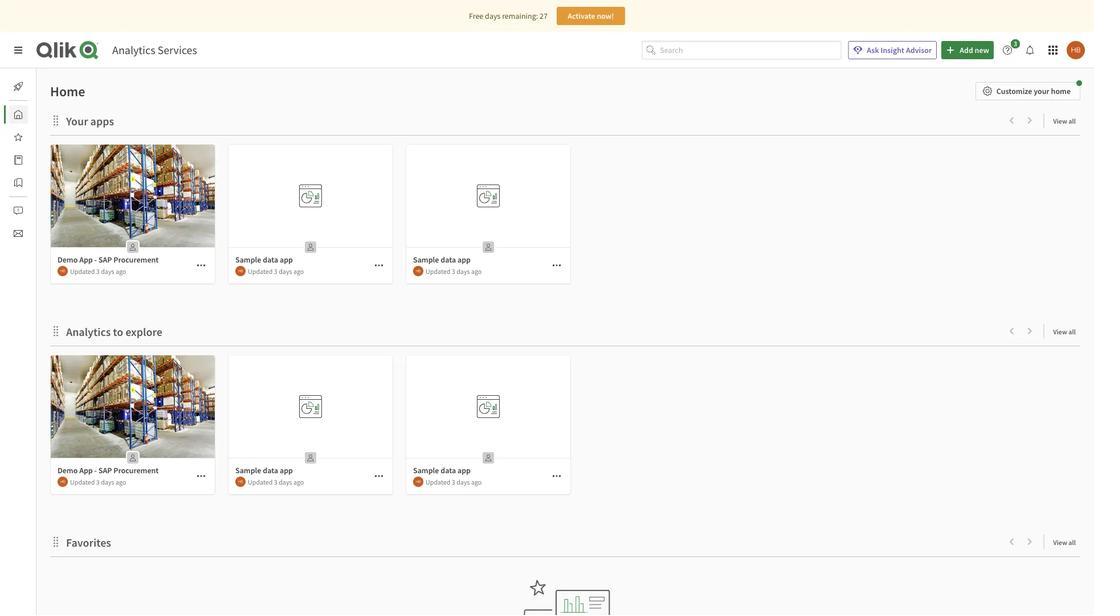 Task type: describe. For each thing, give the bounding box(es) containing it.
customize your home
[[997, 86, 1071, 96]]

sap for apps
[[99, 255, 112, 265]]

demo for analytics to explore
[[58, 466, 78, 476]]

Search text field
[[661, 41, 842, 59]]

add new button
[[942, 41, 995, 59]]

howard brown image for analytics to explore
[[413, 477, 424, 488]]

subscriptions image
[[14, 229, 23, 238]]

analytics for analytics to explore
[[66, 325, 111, 340]]

3 inside dropdown button
[[1014, 39, 1018, 48]]

favorites link
[[66, 536, 116, 551]]

view all link for apps
[[1054, 113, 1081, 128]]

analytics services element
[[112, 43, 197, 57]]

home link
[[9, 105, 57, 124]]

qlik sense app image for apps
[[51, 145, 215, 247]]

remaining:
[[502, 11, 538, 21]]

alerts
[[36, 206, 56, 216]]

alerts image
[[14, 206, 23, 216]]

home inside navigation pane element
[[36, 109, 57, 120]]

your
[[66, 114, 88, 129]]

your apps link
[[66, 114, 119, 129]]

activate now!
[[568, 11, 615, 21]]

app for analytics
[[79, 466, 93, 476]]

explore
[[126, 325, 162, 340]]

analytics for analytics services
[[112, 43, 155, 57]]

searchbar element
[[642, 41, 842, 59]]

favorites
[[66, 536, 111, 551]]

analytics services
[[112, 43, 197, 57]]

howard brown image for your apps
[[413, 266, 424, 277]]

activate
[[568, 11, 596, 21]]

catalog
[[36, 155, 62, 165]]

move collection image for analytics
[[50, 326, 62, 337]]

3 view all from the top
[[1054, 539, 1077, 547]]

move collection image for your
[[50, 115, 62, 126]]

- for your
[[94, 255, 97, 265]]

view all link for to
[[1054, 324, 1081, 339]]

advisor
[[907, 45, 932, 55]]

- for analytics
[[94, 466, 97, 476]]

all for to
[[1069, 328, 1077, 336]]

insight
[[881, 45, 905, 55]]

demo app - sap procurement for apps
[[58, 255, 159, 265]]

3 all from the top
[[1069, 539, 1077, 547]]

27
[[540, 11, 548, 21]]

activate now! link
[[557, 7, 626, 25]]

to
[[113, 325, 123, 340]]

3 view all link from the top
[[1054, 535, 1081, 550]]

new
[[975, 45, 990, 55]]

view for to
[[1054, 328, 1068, 336]]

alerts link
[[9, 202, 56, 220]]

customize
[[997, 86, 1033, 96]]



Task type: vqa. For each thing, say whether or not it's contained in the screenshot.
adjusting
no



Task type: locate. For each thing, give the bounding box(es) containing it.
2 vertical spatial all
[[1069, 539, 1077, 547]]

all
[[1069, 117, 1077, 125], [1069, 328, 1077, 336], [1069, 539, 1077, 547]]

0 vertical spatial demo app - sap procurement
[[58, 255, 159, 265]]

procurement for apps
[[114, 255, 159, 265]]

1 sap from the top
[[99, 255, 112, 265]]

home inside main content
[[50, 83, 85, 100]]

sample data app
[[236, 255, 293, 265], [413, 255, 471, 265], [236, 466, 293, 476], [413, 466, 471, 476]]

1 vertical spatial view all link
[[1054, 324, 1081, 339]]

collections image
[[14, 178, 23, 188]]

analytics to explore
[[66, 325, 162, 340]]

0 vertical spatial move collection image
[[50, 115, 62, 126]]

procurement
[[114, 255, 159, 265], [114, 466, 159, 476]]

3
[[1014, 39, 1018, 48], [96, 267, 100, 276], [274, 267, 278, 276], [452, 267, 456, 276], [96, 478, 100, 487], [274, 478, 278, 487], [452, 478, 456, 487]]

1 vertical spatial -
[[94, 466, 97, 476]]

1 vertical spatial procurement
[[114, 466, 159, 476]]

apps
[[90, 114, 114, 129]]

0 horizontal spatial analytics
[[66, 325, 111, 340]]

-
[[94, 255, 97, 265], [94, 466, 97, 476]]

0 vertical spatial home
[[50, 83, 85, 100]]

1 vertical spatial analytics
[[66, 325, 111, 340]]

view all for apps
[[1054, 117, 1077, 125]]

2 view from the top
[[1054, 328, 1068, 336]]

2 qlik sense app image from the top
[[51, 356, 215, 458]]

2 view all link from the top
[[1054, 324, 1081, 339]]

1 demo from the top
[[58, 255, 78, 265]]

your apps
[[66, 114, 114, 129]]

1 all from the top
[[1069, 117, 1077, 125]]

more actions image
[[375, 261, 384, 270], [553, 472, 562, 481]]

navigation pane element
[[0, 73, 62, 247]]

demo app - sap procurement
[[58, 255, 159, 265], [58, 466, 159, 476]]

move collection image
[[50, 115, 62, 126], [50, 326, 62, 337], [50, 537, 62, 548]]

1 - from the top
[[94, 255, 97, 265]]

ask
[[868, 45, 880, 55]]

2 - from the top
[[94, 466, 97, 476]]

analytics left to
[[66, 325, 111, 340]]

1 vertical spatial move collection image
[[50, 326, 62, 337]]

1 vertical spatial sap
[[99, 466, 112, 476]]

0 vertical spatial app
[[79, 255, 93, 265]]

1 vertical spatial qlik sense app image
[[51, 356, 215, 458]]

2 view all from the top
[[1054, 328, 1077, 336]]

ago
[[116, 267, 126, 276], [294, 267, 304, 276], [472, 267, 482, 276], [116, 478, 126, 487], [294, 478, 304, 487], [472, 478, 482, 487]]

app for your
[[79, 255, 93, 265]]

home left your
[[36, 109, 57, 120]]

0 vertical spatial more actions image
[[375, 261, 384, 270]]

howard brown image
[[413, 266, 424, 277], [58, 477, 68, 488], [413, 477, 424, 488]]

1 horizontal spatial analytics
[[112, 43, 155, 57]]

add
[[960, 45, 974, 55]]

3 view from the top
[[1054, 539, 1068, 547]]

view all
[[1054, 117, 1077, 125], [1054, 328, 1077, 336], [1054, 539, 1077, 547]]

1 vertical spatial view all
[[1054, 328, 1077, 336]]

data
[[263, 255, 278, 265], [441, 255, 456, 265], [263, 466, 278, 476], [441, 466, 456, 476]]

home
[[1052, 86, 1071, 96]]

0 vertical spatial qlik sense app image
[[51, 145, 215, 247]]

free days remaining: 27
[[469, 11, 548, 21]]

favorites image
[[14, 133, 23, 142]]

1 procurement from the top
[[114, 255, 159, 265]]

0 vertical spatial procurement
[[114, 255, 159, 265]]

howard brown element
[[58, 266, 68, 277], [236, 266, 246, 277], [413, 266, 424, 277], [58, 477, 68, 488], [236, 477, 246, 488], [413, 477, 424, 488]]

1 view from the top
[[1054, 117, 1068, 125]]

all for apps
[[1069, 117, 1077, 125]]

2 vertical spatial view
[[1054, 539, 1068, 547]]

1 vertical spatial demo app - sap procurement
[[58, 466, 159, 476]]

0 vertical spatial view all
[[1054, 117, 1077, 125]]

analytics to explore link
[[66, 325, 167, 340]]

ask insight advisor
[[868, 45, 932, 55]]

0 vertical spatial -
[[94, 255, 97, 265]]

1 vertical spatial app
[[79, 466, 93, 476]]

view all link
[[1054, 113, 1081, 128], [1054, 324, 1081, 339], [1054, 535, 1081, 550]]

2 app from the top
[[79, 466, 93, 476]]

ask insight advisor button
[[849, 41, 938, 59]]

0 horizontal spatial more actions image
[[375, 261, 384, 270]]

app
[[79, 255, 93, 265], [79, 466, 93, 476]]

2 vertical spatial view all link
[[1054, 535, 1081, 550]]

procurement for to
[[114, 466, 159, 476]]

view for apps
[[1054, 117, 1068, 125]]

add new
[[960, 45, 990, 55]]

home
[[50, 83, 85, 100], [36, 109, 57, 120]]

1 app from the top
[[79, 255, 93, 265]]

0 vertical spatial view all link
[[1054, 113, 1081, 128]]

open sidebar menu image
[[14, 46, 23, 55]]

home up your
[[50, 83, 85, 100]]

0 vertical spatial all
[[1069, 117, 1077, 125]]

more actions image
[[197, 261, 206, 270], [553, 261, 562, 270], [197, 472, 206, 481], [375, 472, 384, 481]]

0 vertical spatial sap
[[99, 255, 112, 265]]

demo
[[58, 255, 78, 265], [58, 466, 78, 476]]

view
[[1054, 117, 1068, 125], [1054, 328, 1068, 336], [1054, 539, 1068, 547]]

customize your home button
[[976, 82, 1081, 100]]

qlik sense app image
[[51, 145, 215, 247], [51, 356, 215, 458]]

analytics left services
[[112, 43, 155, 57]]

updated 3 days ago
[[70, 267, 126, 276], [248, 267, 304, 276], [426, 267, 482, 276], [70, 478, 126, 487], [248, 478, 304, 487], [426, 478, 482, 487]]

sap for to
[[99, 466, 112, 476]]

sample
[[236, 255, 261, 265], [413, 255, 439, 265], [236, 466, 261, 476], [413, 466, 439, 476]]

howard brown image
[[1067, 41, 1086, 59], [58, 266, 68, 277], [236, 266, 246, 277], [236, 477, 246, 488]]

1 vertical spatial view
[[1054, 328, 1068, 336]]

view all for to
[[1054, 328, 1077, 336]]

1 demo app - sap procurement from the top
[[58, 255, 159, 265]]

days
[[485, 11, 501, 21], [101, 267, 114, 276], [279, 267, 292, 276], [457, 267, 470, 276], [101, 478, 114, 487], [279, 478, 292, 487], [457, 478, 470, 487]]

free
[[469, 11, 484, 21]]

qlik sense app image for to
[[51, 356, 215, 458]]

0 vertical spatial view
[[1054, 117, 1068, 125]]

app
[[280, 255, 293, 265], [458, 255, 471, 265], [280, 466, 293, 476], [458, 466, 471, 476]]

1 vertical spatial more actions image
[[553, 472, 562, 481]]

0 vertical spatial demo
[[58, 255, 78, 265]]

1 view all from the top
[[1054, 117, 1077, 125]]

analytics inside home main content
[[66, 325, 111, 340]]

demo for your apps
[[58, 255, 78, 265]]

sap
[[99, 255, 112, 265], [99, 466, 112, 476]]

2 demo from the top
[[58, 466, 78, 476]]

getting started image
[[14, 82, 23, 91]]

demo app - sap procurement for to
[[58, 466, 159, 476]]

services
[[158, 43, 197, 57]]

home main content
[[32, 68, 1095, 616]]

now!
[[597, 11, 615, 21]]

2 all from the top
[[1069, 328, 1077, 336]]

1 view all link from the top
[[1054, 113, 1081, 128]]

1 horizontal spatial more actions image
[[553, 472, 562, 481]]

1 vertical spatial all
[[1069, 328, 1077, 336]]

1 vertical spatial home
[[36, 109, 57, 120]]

2 procurement from the top
[[114, 466, 159, 476]]

your
[[1035, 86, 1050, 96]]

2 vertical spatial move collection image
[[50, 537, 62, 548]]

2 sap from the top
[[99, 466, 112, 476]]

2 vertical spatial view all
[[1054, 539, 1077, 547]]

1 vertical spatial demo
[[58, 466, 78, 476]]

analytics
[[112, 43, 155, 57], [66, 325, 111, 340]]

2 demo app - sap procurement from the top
[[58, 466, 159, 476]]

updated
[[70, 267, 95, 276], [248, 267, 273, 276], [426, 267, 451, 276], [70, 478, 95, 487], [248, 478, 273, 487], [426, 478, 451, 487]]

personal element
[[124, 238, 142, 257], [302, 238, 320, 257], [480, 238, 498, 257], [124, 449, 142, 468], [302, 449, 320, 468], [480, 449, 498, 468]]

1 qlik sense app image from the top
[[51, 145, 215, 247]]

3 button
[[999, 39, 1024, 59]]

0 vertical spatial analytics
[[112, 43, 155, 57]]

catalog link
[[9, 151, 62, 169]]



